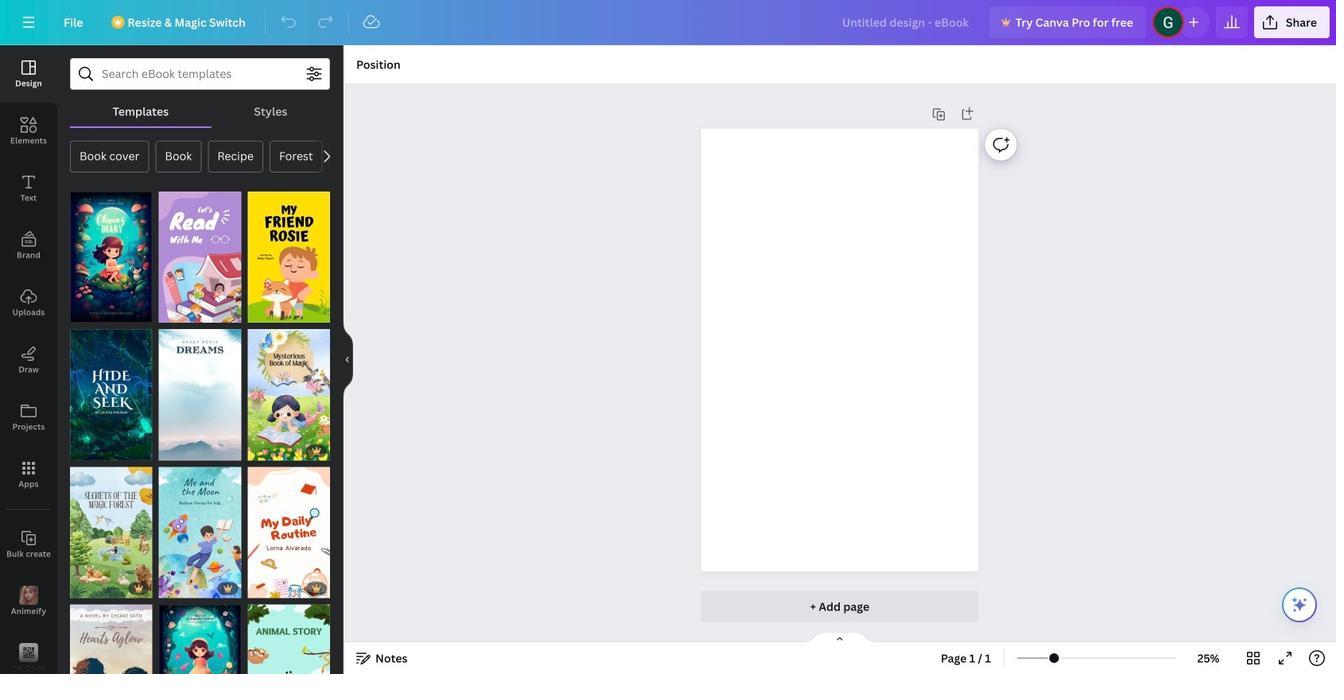 Task type: vqa. For each thing, say whether or not it's contained in the screenshot.
"group"
no



Task type: describe. For each thing, give the bounding box(es) containing it.
yellow illustrative children's book cover image
[[248, 192, 330, 323]]

colorful cute illustrative daily routine book cover image
[[248, 467, 330, 599]]

green blue illustrative children's adventure cover book group
[[70, 467, 153, 599]]

blue and green surreal fiction book cover group
[[70, 330, 153, 461]]

blue illustrated me and the moon children book cover group
[[159, 467, 241, 599]]

Design title text field
[[830, 6, 983, 38]]

purple and red modern illustrative kids book cover image
[[159, 192, 241, 323]]

blue illustrated me and the moon children book cover image
[[159, 467, 241, 599]]

side panel tab list
[[0, 45, 57, 675]]

Zoom button
[[1183, 646, 1235, 672]]

green illustrative cute cartoon girl adventure book cover image
[[159, 605, 241, 675]]

blue green illustrative magic world kids book cover group
[[70, 192, 153, 323]]

blue and green illustrative animal story book cover image
[[248, 605, 330, 675]]

canva assistant image
[[1291, 596, 1310, 615]]

show pages image
[[802, 632, 878, 644]]

green blue illustrative children's adventure cover book image
[[70, 467, 153, 599]]

blue and green surreal fiction book cover image
[[70, 330, 153, 461]]



Task type: locate. For each thing, give the bounding box(es) containing it.
blue and orange illustrative novel collage book cover image
[[70, 605, 153, 675]]

blue and green illustrative animal story book cover group
[[248, 596, 330, 675]]

green illustrative cute cartoon girl adventure book cover group
[[159, 596, 241, 675]]

colorful cute illustrative daily routine book cover group
[[248, 467, 330, 599]]

blue green illustrative watercolor kids fairy tale cover book group
[[248, 330, 330, 461]]

Search eBook templates search field
[[102, 59, 298, 89]]

main menu bar
[[0, 0, 1337, 45]]

blue and orange illustrative novel collage book cover group
[[70, 596, 153, 675]]

hide image
[[343, 322, 353, 398]]

blue green illustrative magic world kids book cover image
[[70, 192, 153, 323]]

blue green illustrative watercolor kids fairy tale cover book image
[[248, 330, 330, 461]]

blue white simple mountain and cloud landscape photo book cover image
[[159, 330, 241, 461]]



